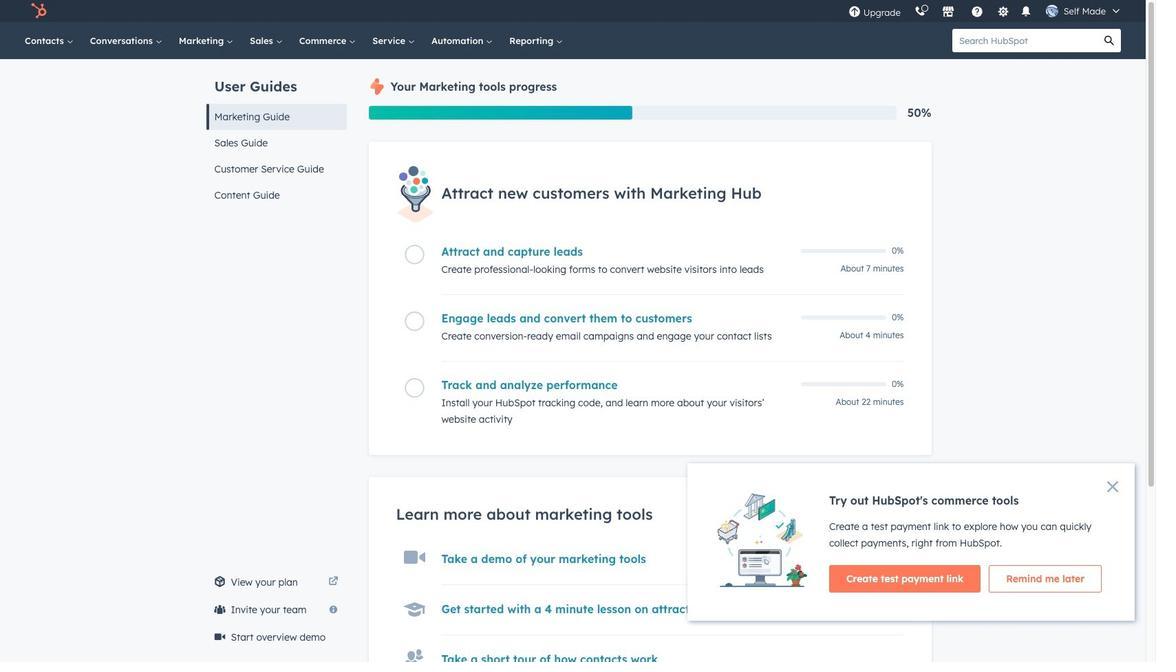 Task type: describe. For each thing, give the bounding box(es) containing it.
ruby anderson image
[[1046, 5, 1058, 17]]

close image
[[1107, 482, 1118, 493]]



Task type: locate. For each thing, give the bounding box(es) containing it.
1 link opens in a new window image from the top
[[329, 575, 338, 591]]

user guides element
[[206, 59, 347, 209]]

2 link opens in a new window image from the top
[[329, 577, 338, 588]]

Search HubSpot search field
[[953, 29, 1098, 52]]

menu
[[842, 0, 1129, 22]]

marketplaces image
[[942, 6, 954, 19]]

progress bar
[[369, 106, 633, 120]]

link opens in a new window image
[[329, 575, 338, 591], [329, 577, 338, 588]]



Task type: vqa. For each thing, say whether or not it's contained in the screenshot.
2nd all from left
no



